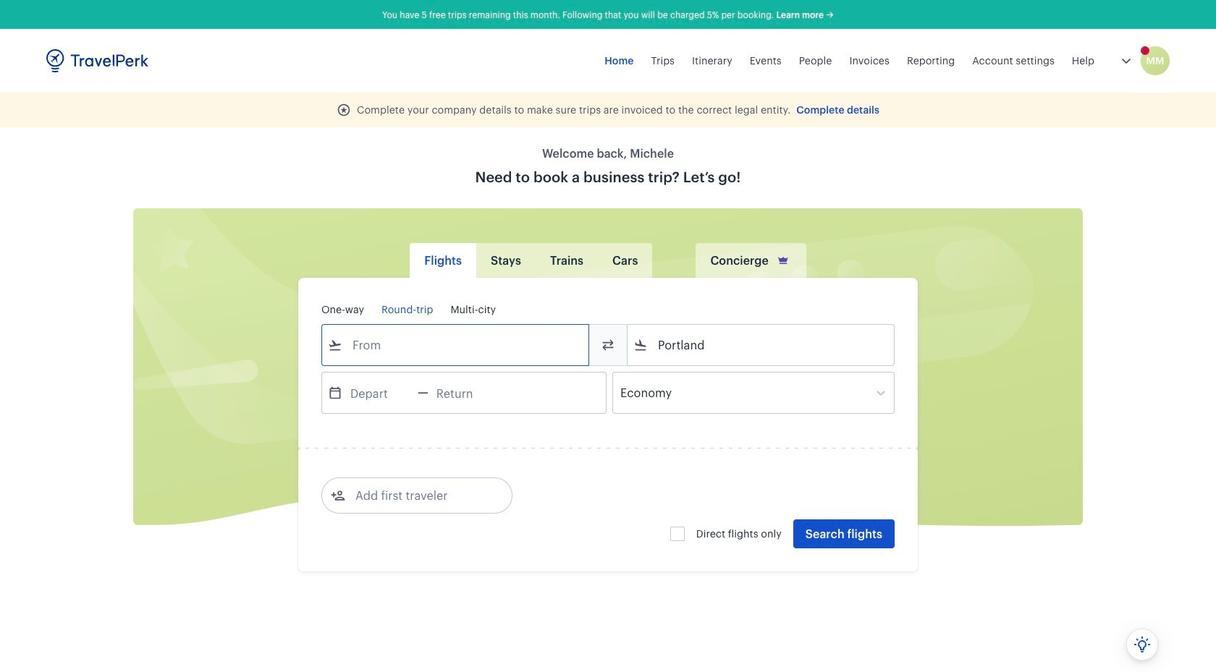 Task type: describe. For each thing, give the bounding box(es) containing it.
Return text field
[[429, 373, 504, 414]]

From search field
[[343, 334, 570, 357]]

Depart text field
[[343, 373, 418, 414]]

Add first traveler search field
[[345, 485, 496, 508]]



Task type: locate. For each thing, give the bounding box(es) containing it.
To search field
[[648, 334, 876, 357]]



Task type: vqa. For each thing, say whether or not it's contained in the screenshot.
the Depart field
no



